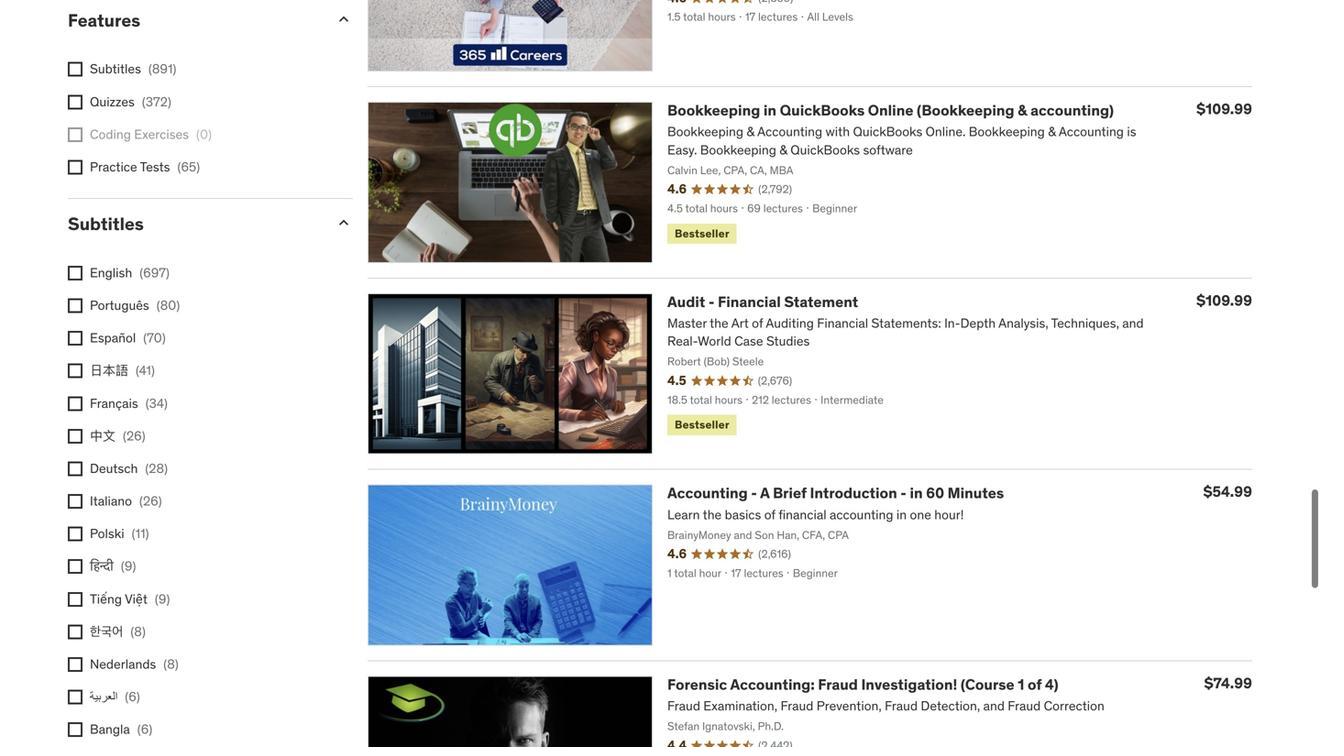 Task type: locate. For each thing, give the bounding box(es) containing it.
italiano
[[90, 493, 132, 509]]

0 vertical spatial (8)
[[130, 623, 146, 640]]

(372)
[[142, 93, 171, 110]]

audit - financial statement
[[667, 292, 858, 311]]

(6) right العربية
[[125, 689, 140, 705]]

(26) down the (28)
[[139, 493, 162, 509]]

quizzes (372)
[[90, 93, 171, 110]]

- left the a at the bottom
[[751, 484, 757, 502]]

(80)
[[157, 297, 180, 313]]

(891)
[[148, 61, 176, 77]]

1 xsmall image from the top
[[68, 266, 83, 280]]

6 xsmall image from the top
[[68, 396, 83, 411]]

xsmall image left العربية
[[68, 690, 83, 705]]

1 vertical spatial (26)
[[139, 493, 162, 509]]

subtitles up english
[[68, 213, 144, 235]]

4 xsmall image from the top
[[68, 160, 83, 175]]

8 xsmall image from the top
[[68, 625, 83, 639]]

1 horizontal spatial (8)
[[163, 656, 179, 672]]

1 vertical spatial (9)
[[155, 591, 170, 607]]

5 xsmall image from the top
[[68, 461, 83, 476]]

한국어
[[90, 623, 123, 640]]

subtitles
[[90, 61, 141, 77], [68, 213, 144, 235]]

1 vertical spatial (6)
[[137, 721, 152, 738]]

xsmall image for practice
[[68, 160, 83, 175]]

xsmall image for 中文
[[68, 429, 83, 444]]

features
[[68, 9, 140, 31]]

subtitles up quizzes
[[90, 61, 141, 77]]

(11)
[[132, 525, 149, 542]]

2 xsmall image from the top
[[68, 95, 83, 109]]

english (697)
[[90, 264, 170, 281]]

xsmall image left 'nederlands'
[[68, 657, 83, 672]]

xsmall image left português
[[68, 298, 83, 313]]

forensic accounting: fraud investigation! (course 1 of 4) link
[[667, 675, 1059, 694]]

(26) right the 中文
[[123, 427, 145, 444]]

中文
[[90, 427, 116, 444]]

0 vertical spatial (6)
[[125, 689, 140, 705]]

xsmall image for nederlands
[[68, 657, 83, 672]]

xsmall image for deutsch
[[68, 461, 83, 476]]

&
[[1018, 101, 1027, 120]]

xsmall image
[[68, 266, 83, 280], [68, 331, 83, 346], [68, 364, 83, 378], [68, 429, 83, 444], [68, 461, 83, 476], [68, 494, 83, 509], [68, 592, 83, 607], [68, 625, 83, 639], [68, 657, 83, 672], [68, 690, 83, 705], [68, 723, 83, 737]]

8 xsmall image from the top
[[68, 559, 83, 574]]

1 vertical spatial subtitles
[[68, 213, 144, 235]]

(6)
[[125, 689, 140, 705], [137, 721, 152, 738]]

xsmall image left quizzes
[[68, 95, 83, 109]]

(26)
[[123, 427, 145, 444], [139, 493, 162, 509]]

xsmall image left "français"
[[68, 396, 83, 411]]

português (80)
[[90, 297, 180, 313]]

small image
[[335, 214, 353, 232]]

0 vertical spatial in
[[763, 101, 776, 120]]

xsmall image for english
[[68, 266, 83, 280]]

in
[[763, 101, 776, 120], [910, 484, 923, 502]]

0 vertical spatial (26)
[[123, 427, 145, 444]]

0 horizontal spatial (8)
[[130, 623, 146, 640]]

xsmall image left italiano
[[68, 494, 83, 509]]

accounting
[[667, 484, 748, 502]]

$109.99
[[1196, 99, 1252, 118], [1196, 291, 1252, 310]]

中文 (26)
[[90, 427, 145, 444]]

(28)
[[145, 460, 168, 477]]

7 xsmall image from the top
[[68, 592, 83, 607]]

(697)
[[140, 264, 170, 281]]

xsmall image left english
[[68, 266, 83, 280]]

6 xsmall image from the top
[[68, 494, 83, 509]]

$109.99 for audit - financial statement
[[1196, 291, 1252, 310]]

italiano (26)
[[90, 493, 162, 509]]

nederlands (8)
[[90, 656, 179, 672]]

in left "60"
[[910, 484, 923, 502]]

1
[[1018, 675, 1024, 694]]

practice tests (65)
[[90, 159, 200, 175]]

statement
[[784, 292, 858, 311]]

việt
[[125, 591, 147, 607]]

0 vertical spatial $109.99
[[1196, 99, 1252, 118]]

français
[[90, 395, 138, 411]]

1 xsmall image from the top
[[68, 62, 83, 77]]

3 xsmall image from the top
[[68, 364, 83, 378]]

xsmall image left हिन्दी on the left
[[68, 559, 83, 574]]

10 xsmall image from the top
[[68, 690, 83, 705]]

$74.99
[[1204, 674, 1252, 692]]

xsmall image left 日本語
[[68, 364, 83, 378]]

11 xsmall image from the top
[[68, 723, 83, 737]]

1 $109.99 from the top
[[1196, 99, 1252, 118]]

(8)
[[130, 623, 146, 640], [163, 656, 179, 672]]

-
[[708, 292, 715, 311], [751, 484, 757, 502], [900, 484, 907, 502]]

coding exercises (0)
[[90, 126, 212, 142]]

(8) for 한국어 (8)
[[130, 623, 146, 640]]

5 xsmall image from the top
[[68, 298, 83, 313]]

xsmall image left the '한국어'
[[68, 625, 83, 639]]

- right audit
[[708, 292, 715, 311]]

xsmall image for español
[[68, 331, 83, 346]]

(course
[[961, 675, 1014, 694]]

1 horizontal spatial -
[[751, 484, 757, 502]]

2 $109.99 from the top
[[1196, 291, 1252, 310]]

xsmall image left bangla
[[68, 723, 83, 737]]

(9) right việt
[[155, 591, 170, 607]]

0 horizontal spatial -
[[708, 292, 715, 311]]

1 vertical spatial $109.99
[[1196, 291, 1252, 310]]

in left quickbooks
[[763, 101, 776, 120]]

xsmall image
[[68, 62, 83, 77], [68, 95, 83, 109], [68, 127, 83, 142], [68, 160, 83, 175], [68, 298, 83, 313], [68, 396, 83, 411], [68, 527, 83, 541], [68, 559, 83, 574]]

(bookkeeping
[[917, 101, 1014, 120]]

0 vertical spatial subtitles
[[90, 61, 141, 77]]

- for a
[[751, 484, 757, 502]]

7 xsmall image from the top
[[68, 527, 83, 541]]

small image
[[335, 10, 353, 28]]

español (70)
[[90, 330, 166, 346]]

0 horizontal spatial (9)
[[121, 558, 136, 575]]

(6) right bangla
[[137, 721, 152, 738]]

audit
[[667, 292, 705, 311]]

العربية
[[90, 689, 118, 705]]

0 horizontal spatial in
[[763, 101, 776, 120]]

polski (11)
[[90, 525, 149, 542]]

(9)
[[121, 558, 136, 575], [155, 591, 170, 607]]

xsmall image for 日本語
[[68, 364, 83, 378]]

日本語 (41)
[[90, 362, 155, 379]]

audit - financial statement link
[[667, 292, 858, 311]]

한국어 (8)
[[90, 623, 146, 640]]

xsmall image left tiếng on the left of the page
[[68, 592, 83, 607]]

forensic accounting: fraud investigation! (course 1 of 4)
[[667, 675, 1059, 694]]

minutes
[[947, 484, 1004, 502]]

practice
[[90, 159, 137, 175]]

brief
[[773, 484, 807, 502]]

1 vertical spatial (8)
[[163, 656, 179, 672]]

(9) right हिन्दी on the left
[[121, 558, 136, 575]]

quizzes
[[90, 93, 135, 110]]

xsmall image left deutsch
[[68, 461, 83, 476]]

of
[[1028, 675, 1042, 694]]

(6) for العربية (6)
[[125, 689, 140, 705]]

(26) for 中文 (26)
[[123, 427, 145, 444]]

xsmall image left the practice
[[68, 160, 83, 175]]

xsmall image left 'coding'
[[68, 127, 83, 142]]

subtitles for subtitles (891)
[[90, 61, 141, 77]]

xsmall image left polski
[[68, 527, 83, 541]]

日本語
[[90, 362, 128, 379]]

0 vertical spatial (9)
[[121, 558, 136, 575]]

(8) right 'nederlands'
[[163, 656, 179, 672]]

3 xsmall image from the top
[[68, 127, 83, 142]]

1 vertical spatial in
[[910, 484, 923, 502]]

$54.99
[[1203, 482, 1252, 501]]

xsmall image for 한국어
[[68, 625, 83, 639]]

4 xsmall image from the top
[[68, 429, 83, 444]]

2 xsmall image from the top
[[68, 331, 83, 346]]

xsmall image down features
[[68, 62, 83, 77]]

xsmall image left the 中文
[[68, 429, 83, 444]]

bookkeeping
[[667, 101, 760, 120]]

- left "60"
[[900, 484, 907, 502]]

bookkeeping in quickbooks online (bookkeeping & accounting) link
[[667, 101, 1114, 120]]

(8) right the '한국어'
[[130, 623, 146, 640]]

9 xsmall image from the top
[[68, 657, 83, 672]]

accounting - a brief introduction - in 60 minutes link
[[667, 484, 1004, 502]]

xsmall image left español
[[68, 331, 83, 346]]

1 horizontal spatial in
[[910, 484, 923, 502]]

4)
[[1045, 675, 1059, 694]]

$109.99 for bookkeeping in quickbooks online (bookkeeping & accounting)
[[1196, 99, 1252, 118]]



Task type: describe. For each thing, give the bounding box(es) containing it.
xsmall image for quizzes
[[68, 95, 83, 109]]

(65)
[[177, 159, 200, 175]]

polski
[[90, 525, 124, 542]]

português
[[90, 297, 149, 313]]

investigation!
[[861, 675, 957, 694]]

(41)
[[136, 362, 155, 379]]

हिन्दी (9)
[[90, 558, 136, 575]]

xsmall image for polski
[[68, 527, 83, 541]]

xsmall image for हिन्दी
[[68, 559, 83, 574]]

tests
[[140, 159, 170, 175]]

deutsch
[[90, 460, 138, 477]]

- for financial
[[708, 292, 715, 311]]

(6) for bangla (6)
[[137, 721, 152, 738]]

(70)
[[143, 330, 166, 346]]

subtitles (891)
[[90, 61, 176, 77]]

tiếng
[[90, 591, 122, 607]]

bangla (6)
[[90, 721, 152, 738]]

60
[[926, 484, 944, 502]]

quickbooks
[[780, 101, 865, 120]]

العربية (6)
[[90, 689, 140, 705]]

(8) for nederlands (8)
[[163, 656, 179, 672]]

xsmall image for العربية
[[68, 690, 83, 705]]

xsmall image for português
[[68, 298, 83, 313]]

tiếng việt (9)
[[90, 591, 170, 607]]

1 horizontal spatial (9)
[[155, 591, 170, 607]]

español
[[90, 330, 136, 346]]

xsmall image for français
[[68, 396, 83, 411]]

coding
[[90, 126, 131, 142]]

(0)
[[196, 126, 212, 142]]

accounting - a brief introduction - in 60 minutes
[[667, 484, 1004, 502]]

subtitles button
[[68, 213, 320, 235]]

accounting:
[[730, 675, 815, 694]]

accounting)
[[1030, 101, 1114, 120]]

(34)
[[145, 395, 168, 411]]

bangla
[[90, 721, 130, 738]]

2 horizontal spatial -
[[900, 484, 907, 502]]

english
[[90, 264, 132, 281]]

forensic
[[667, 675, 727, 694]]

xsmall image for coding
[[68, 127, 83, 142]]

financial
[[718, 292, 781, 311]]

bookkeeping in quickbooks online (bookkeeping & accounting)
[[667, 101, 1114, 120]]

xsmall image for bangla
[[68, 723, 83, 737]]

introduction
[[810, 484, 897, 502]]

a
[[760, 484, 770, 502]]

xsmall image for italiano
[[68, 494, 83, 509]]

deutsch (28)
[[90, 460, 168, 477]]

xsmall image for subtitles
[[68, 62, 83, 77]]

हिन्दी
[[90, 558, 114, 575]]

online
[[868, 101, 913, 120]]

français (34)
[[90, 395, 168, 411]]

subtitles for subtitles
[[68, 213, 144, 235]]

(26) for italiano (26)
[[139, 493, 162, 509]]

nederlands
[[90, 656, 156, 672]]

xsmall image for tiếng
[[68, 592, 83, 607]]

fraud
[[818, 675, 858, 694]]

exercises
[[134, 126, 189, 142]]

features button
[[68, 9, 320, 31]]



Task type: vqa. For each thing, say whether or not it's contained in the screenshot.


